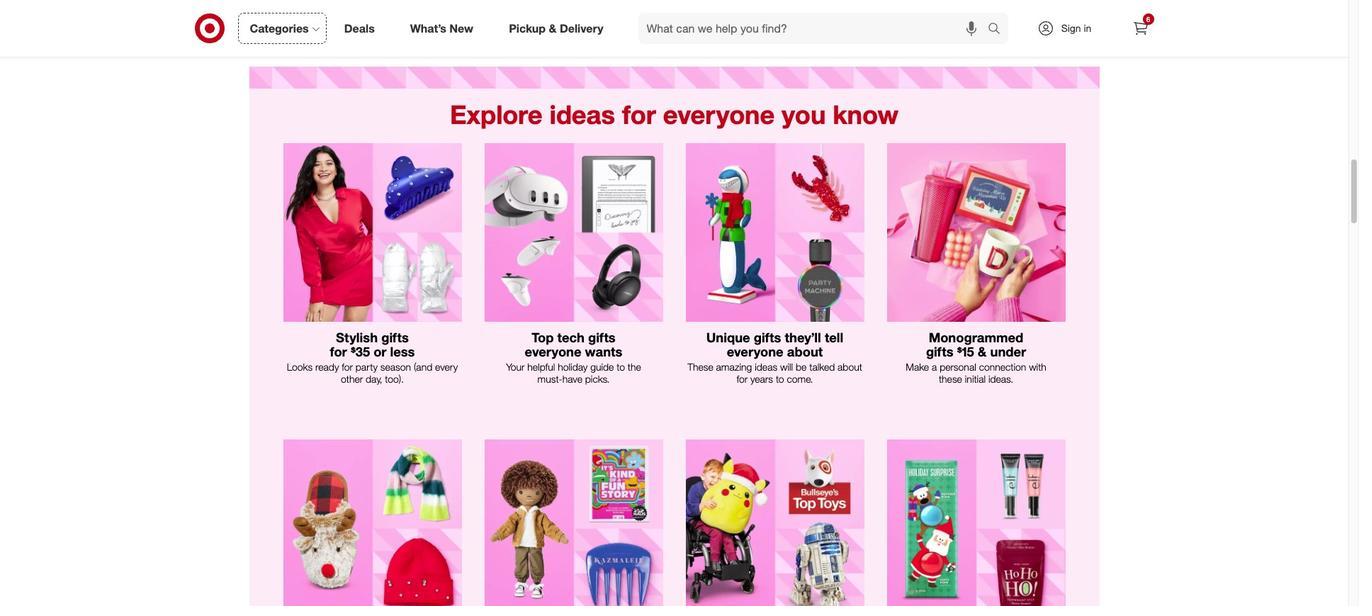 Task type: vqa. For each thing, say whether or not it's contained in the screenshot.
Sign in
yes



Task type: describe. For each thing, give the bounding box(es) containing it.
everyone for you
[[664, 99, 775, 130]]

sign in link
[[1026, 13, 1114, 44]]

your
[[506, 361, 525, 373]]

personal
[[940, 361, 977, 373]]

categories
[[250, 21, 309, 35]]

deals
[[344, 21, 375, 35]]

sign in
[[1062, 22, 1092, 34]]

search
[[982, 22, 1016, 37]]

initial
[[966, 373, 986, 385]]

other
[[341, 373, 363, 385]]

explore ideas for everyone you know
[[450, 99, 899, 130]]

they'll
[[785, 330, 822, 345]]

a
[[932, 361, 937, 373]]

monogrammed
[[929, 330, 1024, 345]]

tell
[[825, 330, 844, 345]]

these
[[688, 361, 714, 373]]

6 link
[[1126, 13, 1157, 44]]

to inside these amazing ideas will be talked about for years to come.
[[776, 373, 785, 385]]

come.
[[787, 373, 814, 385]]

unique
[[707, 330, 751, 345]]

for for $35
[[330, 344, 347, 360]]

ideas.
[[989, 373, 1014, 385]]

delivery
[[560, 21, 604, 35]]

in
[[1084, 22, 1092, 34]]

search button
[[982, 13, 1016, 47]]

amazing
[[717, 361, 753, 373]]

0 horizontal spatial ideas
[[550, 99, 615, 130]]

gifts inside top tech gifts everyone wants
[[589, 330, 616, 345]]

make
[[906, 361, 930, 373]]

guide
[[591, 361, 614, 373]]

you
[[782, 99, 826, 130]]

about inside these amazing ideas will be talked about for years to come.
[[838, 361, 863, 373]]

& inside monogrammed gifts $15 & under
[[978, 344, 987, 360]]

these
[[939, 373, 963, 385]]

for for party
[[342, 361, 353, 373]]

be
[[796, 361, 807, 373]]

new
[[450, 21, 474, 35]]

pickup
[[509, 21, 546, 35]]

$15
[[958, 344, 975, 360]]

gifts for unique gifts they'll tell everyone about
[[754, 330, 782, 345]]

ideas inside these amazing ideas will be talked about for years to come.
[[755, 361, 778, 373]]

connection
[[980, 361, 1027, 373]]

what's
[[410, 21, 447, 35]]



Task type: locate. For each thing, give the bounding box(es) containing it.
gifts up guide on the bottom left of page
[[589, 330, 616, 345]]

for
[[622, 99, 656, 130], [330, 344, 347, 360], [342, 361, 353, 373], [737, 373, 748, 385]]

(and
[[414, 361, 433, 373]]

categories link
[[238, 13, 327, 44]]

gifts up the season
[[382, 330, 409, 345]]

for for everyone
[[622, 99, 656, 130]]

talked
[[810, 361, 835, 373]]

0 horizontal spatial about
[[788, 344, 823, 360]]

gifts inside stylish gifts for $35 or less
[[382, 330, 409, 345]]

What can we help you find? suggestions appear below search field
[[639, 13, 992, 44]]

top tech gifts everyone wants
[[525, 330, 623, 360]]

tech
[[558, 330, 585, 345]]

& right $15
[[978, 344, 987, 360]]

1 horizontal spatial ideas
[[755, 361, 778, 373]]

about inside the unique gifts they'll tell everyone about
[[788, 344, 823, 360]]

holiday
[[558, 361, 588, 373]]

picks.
[[585, 373, 610, 385]]

helpful
[[528, 361, 555, 373]]

& right pickup
[[549, 21, 557, 35]]

every
[[435, 361, 458, 373]]

everyone inside top tech gifts everyone wants
[[525, 344, 582, 360]]

to inside your helpful holiday guide to the must-have picks.
[[617, 361, 625, 373]]

24 days of gifts image
[[249, 0, 1100, 55]]

gifts
[[382, 330, 409, 345], [589, 330, 616, 345], [754, 330, 782, 345], [927, 344, 954, 360]]

must-
[[538, 373, 563, 385]]

everyone
[[664, 99, 775, 130], [525, 344, 582, 360], [727, 344, 784, 360]]

6
[[1147, 15, 1151, 23]]

make a personal connection with these initial ideas.
[[906, 361, 1047, 385]]

sign
[[1062, 22, 1082, 34]]

too).
[[385, 373, 404, 385]]

1 horizontal spatial about
[[838, 361, 863, 373]]

gifts left the they'll
[[754, 330, 782, 345]]

will
[[781, 361, 794, 373]]

have
[[563, 373, 583, 385]]

explore
[[450, 99, 543, 130]]

know
[[833, 99, 899, 130]]

unique gifts they'll tell everyone about
[[707, 330, 844, 360]]

about up the be
[[788, 344, 823, 360]]

what's new
[[410, 21, 474, 35]]

0 vertical spatial ideas
[[550, 99, 615, 130]]

looks
[[287, 361, 313, 373]]

for inside these amazing ideas will be talked about for years to come.
[[737, 373, 748, 385]]

stylish gifts for $35 or less
[[330, 330, 415, 360]]

gifts inside the unique gifts they'll tell everyone about
[[754, 330, 782, 345]]

looks ready for party season (and every other day, too).
[[287, 361, 458, 385]]

party
[[356, 361, 378, 373]]

&
[[549, 21, 557, 35], [978, 344, 987, 360]]

about right talked
[[838, 361, 863, 373]]

$35
[[351, 344, 370, 360]]

to left the
[[617, 361, 625, 373]]

everyone inside the unique gifts they'll tell everyone about
[[727, 344, 784, 360]]

pickup & delivery link
[[497, 13, 621, 44]]

monogrammed gifts $15 & under
[[927, 330, 1027, 360]]

wants
[[585, 344, 623, 360]]

less
[[390, 344, 415, 360]]

0 vertical spatial &
[[549, 21, 557, 35]]

under
[[991, 344, 1027, 360]]

about
[[788, 344, 823, 360], [838, 361, 863, 373]]

0 vertical spatial about
[[788, 344, 823, 360]]

1 vertical spatial &
[[978, 344, 987, 360]]

0 horizontal spatial &
[[549, 21, 557, 35]]

gifts inside monogrammed gifts $15 & under
[[927, 344, 954, 360]]

ideas
[[550, 99, 615, 130], [755, 361, 778, 373]]

to right the years in the right of the page
[[776, 373, 785, 385]]

day,
[[366, 373, 382, 385]]

deals link
[[332, 13, 393, 44]]

gifts for monogrammed gifts $15 & under
[[927, 344, 954, 360]]

or
[[374, 344, 387, 360]]

the
[[628, 361, 642, 373]]

with
[[1030, 361, 1047, 373]]

what's new link
[[398, 13, 491, 44]]

everyone for wants
[[525, 344, 582, 360]]

gifts for stylish gifts for $35 or less
[[382, 330, 409, 345]]

1 horizontal spatial &
[[978, 344, 987, 360]]

0 horizontal spatial to
[[617, 361, 625, 373]]

1 horizontal spatial to
[[776, 373, 785, 385]]

top
[[532, 330, 554, 345]]

1 vertical spatial ideas
[[755, 361, 778, 373]]

gifts up the a
[[927, 344, 954, 360]]

pickup & delivery
[[509, 21, 604, 35]]

ready
[[316, 361, 339, 373]]

these amazing ideas will be talked about for years to come.
[[688, 361, 863, 385]]

years
[[751, 373, 774, 385]]

season
[[381, 361, 411, 373]]

your helpful holiday guide to the must-have picks.
[[506, 361, 642, 385]]

1 vertical spatial about
[[838, 361, 863, 373]]

for inside stylish gifts for $35 or less
[[330, 344, 347, 360]]

for inside looks ready for party season (and every other day, too).
[[342, 361, 353, 373]]

to
[[617, 361, 625, 373], [776, 373, 785, 385]]

stylish
[[336, 330, 378, 345]]



